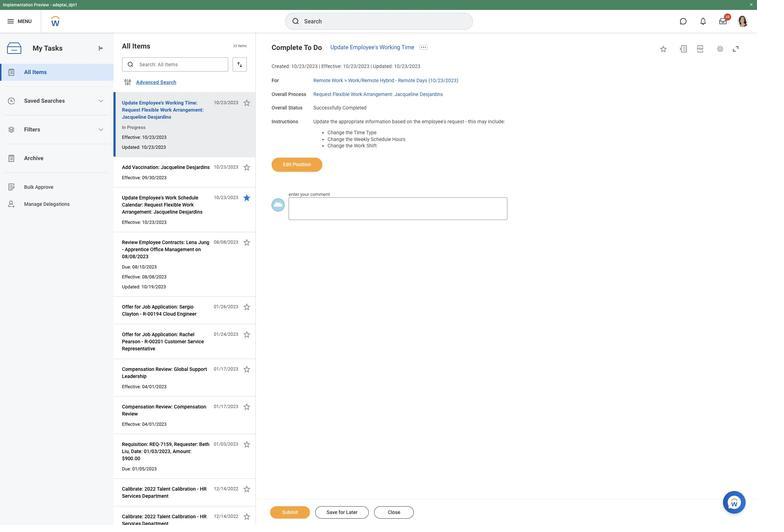 Task type: vqa. For each thing, say whether or not it's contained in the screenshot.


Task type: describe. For each thing, give the bounding box(es) containing it.
successfully
[[314, 105, 341, 111]]

04/01/2023 for global
[[142, 385, 167, 390]]

01/03/2023
[[214, 442, 238, 447]]

offer for offer for job application: sergio clayton ‎- r-00194 cloud engineer
[[122, 304, 133, 310]]

review: for compensation
[[156, 404, 173, 410]]

effective: 04/01/2023 for compensation review: global support leadership
[[122, 385, 167, 390]]

‎- for clayton
[[140, 312, 142, 317]]

remote work > work/remote hybrid - remote days (10/23/2023)
[[314, 78, 459, 83]]

saved searches
[[24, 98, 65, 104]]

shift
[[367, 143, 377, 149]]

to
[[304, 43, 312, 52]]

04/01/2023 for compensation
[[142, 422, 167, 428]]

calibration for 1st calibrate: 2022 talent calibration - hr services department button from the top of the item list element
[[172, 487, 196, 492]]

2 calibrate: 2022 talent calibration - hr services department button from the top
[[122, 513, 210, 526]]

01/26/2023
[[214, 304, 238, 310]]

on inside review employee contracts: lena jung - apprentice office management on 08/08/2023
[[195, 247, 201, 253]]

clock check image
[[7, 97, 16, 105]]

jacqueline inside add vaccination: jacqueline desjardins button
[[161, 165, 185, 170]]

due: for requisition: req-7159, requester: beth liu, date: 01/03/2023, amount: $900.00
[[122, 467, 131, 472]]

0 vertical spatial 08/08/2023
[[214, 240, 238, 245]]

1 | from the left
[[319, 64, 320, 69]]

comment
[[310, 192, 330, 197]]

01/17/2023 for compensation review: compensation review
[[214, 404, 238, 410]]

update the appropriate information based on the employee's request - this may include:
[[314, 119, 505, 125]]

add
[[122, 165, 131, 170]]

employee's for update employee's work schedule calendar: request flexible work arrangement: jacqueline desjardins
[[139, 195, 164, 201]]

liu,
[[122, 449, 130, 455]]

item list element
[[114, 33, 256, 526]]

for inside "button"
[[339, 510, 345, 516]]

successfully completed
[[314, 105, 367, 111]]

manage
[[24, 201, 42, 207]]

updated: for review employee contracts: lena jung - apprentice office management on 08/08/2023
[[122, 285, 140, 290]]

0 vertical spatial arrangement:
[[364, 91, 394, 97]]

department for 1st calibrate: 2022 talent calibration - hr services department button from the top of the item list element
[[142, 494, 169, 500]]

save
[[327, 510, 338, 516]]

01/05/2023
[[132, 467, 157, 472]]

2 change from the top
[[328, 136, 345, 142]]

8 star image from the top
[[243, 403, 251, 412]]

for for clayton
[[135, 304, 141, 310]]

created:
[[272, 64, 290, 69]]

filters
[[24, 126, 40, 133]]

my tasks
[[33, 44, 63, 52]]

list containing all items
[[0, 64, 114, 213]]

1 effective: 10/23/2023 from the top
[[122, 135, 167, 140]]

requisition:
[[122, 442, 148, 448]]

vaccination:
[[132, 165, 160, 170]]

work inside change the time type change the weekly schedule hours change the work shift
[[354, 143, 365, 149]]

1 hr from the top
[[200, 487, 207, 492]]

all inside button
[[24, 69, 31, 76]]

2022 for 1st calibrate: 2022 talent calibration - hr services department button from the top of the item list element
[[145, 487, 156, 492]]

request inside request flexible work arrangement: jacqueline desjardins link
[[314, 91, 332, 97]]

2 effective: 10/23/2023 from the top
[[122, 220, 167, 225]]

offer for job application: sergio clayton ‎- r-00194 cloud engineer
[[122, 304, 197, 317]]

items inside button
[[32, 69, 47, 76]]

manage delegations
[[24, 201, 70, 207]]

the down successfully completed
[[331, 119, 338, 125]]

overall for overall process
[[272, 91, 287, 97]]

bulk approve
[[24, 184, 53, 190]]

- inside remote work > work/remote hybrid - remote days (10/23/2023) link
[[396, 78, 397, 83]]

update for update employee's working time: request flexible work arrangement: jacqueline desjardins
[[122, 100, 138, 106]]

perspective image
[[7, 126, 16, 134]]

lena
[[186, 240, 197, 246]]

overall for overall status
[[272, 105, 287, 111]]

schedule inside change the time type change the weekly schedule hours change the work shift
[[371, 136, 391, 142]]

transformation import image
[[97, 45, 104, 52]]

1 change from the top
[[328, 130, 345, 135]]

complete to do
[[272, 43, 322, 52]]

implementation
[[3, 2, 33, 7]]

9 star image from the top
[[243, 441, 251, 449]]

edit position
[[283, 162, 311, 167]]

service
[[188, 339, 204, 345]]

overall process
[[272, 91, 307, 97]]

application: for customer
[[152, 332, 178, 338]]

schedule inside "update employee's work schedule calendar: request flexible work arrangement: jacqueline desjardins"
[[178, 195, 198, 201]]

saved
[[24, 98, 40, 104]]

save for later button
[[315, 507, 369, 519]]

effective: up requisition:
[[122, 422, 141, 428]]

update employee's working time: request flexible work arrangement: jacqueline desjardins
[[122, 100, 204, 120]]

0 horizontal spatial search image
[[127, 61, 134, 68]]

1 horizontal spatial on
[[407, 119, 413, 125]]

services for 1st calibrate: 2022 talent calibration - hr services department button from the top of the item list element
[[122, 494, 141, 500]]

fullscreen image
[[732, 45, 740, 53]]

employee
[[139, 240, 161, 246]]

01/24/2023
[[214, 332, 238, 337]]

33 button
[[716, 13, 732, 29]]

effective: down due: 08/10/2023
[[122, 275, 141, 280]]

12/14/2022 for 1st calibrate: 2022 talent calibration - hr services department button from the top of the item list element
[[214, 487, 238, 492]]

remote work > work/remote hybrid - remote days (10/23/2023) link
[[314, 76, 459, 83]]

action bar region
[[256, 500, 758, 526]]

2 | from the left
[[371, 64, 372, 69]]

information
[[365, 119, 391, 125]]

review inside review employee contracts: lena jung - apprentice office management on 08/08/2023
[[122, 240, 138, 246]]

offer for job application: rachel pearson ‎- r-00201 customer service representative button
[[122, 331, 210, 353]]

save for later
[[327, 510, 358, 516]]

review employee contracts: lena jung - apprentice office management on 08/08/2023
[[122, 240, 209, 260]]

bulk
[[24, 184, 34, 190]]

08/10/2023
[[132, 265, 157, 270]]

employee's for update employee's working time: request flexible work arrangement: jacqueline desjardins
[[139, 100, 164, 106]]

saved searches button
[[0, 93, 114, 110]]

arrangement: inside "update employee's work schedule calendar: request flexible work arrangement: jacqueline desjardins"
[[122, 209, 152, 215]]

archive
[[24, 155, 44, 162]]

bulk approve link
[[0, 179, 114, 196]]

delegations
[[43, 201, 70, 207]]

close
[[388, 510, 401, 516]]

position
[[293, 162, 311, 167]]

later
[[346, 510, 358, 516]]

update for update the appropriate information based on the employee's request - this may include:
[[314, 119, 329, 125]]

justify image
[[6, 17, 15, 26]]

filters button
[[0, 121, 114, 138]]

01/17/2023 for compensation review: global support leadership
[[214, 367, 238, 372]]

00194
[[148, 312, 162, 317]]

status
[[288, 105, 303, 111]]

due: 01/05/2023
[[122, 467, 157, 472]]

offer for offer for job application: rachel pearson ‎- r-00201 customer service representative
[[122, 332, 133, 338]]

sergio
[[179, 304, 194, 310]]

beth
[[199, 442, 210, 448]]

effective: down 'do'
[[322, 64, 342, 69]]

time inside change the time type change the weekly schedule hours change the work shift
[[354, 130, 365, 135]]

employee's for update employee's working time
[[350, 44, 378, 51]]

update for update employee's working time
[[331, 44, 349, 51]]

chevron down image for saved searches
[[98, 98, 104, 104]]

advanced search
[[136, 79, 176, 85]]

- inside review employee contracts: lena jung - apprentice office management on 08/08/2023
[[122, 247, 124, 253]]

add vaccination: jacqueline desjardins button
[[122, 163, 210, 172]]

jacqueline inside request flexible work arrangement: jacqueline desjardins link
[[395, 91, 419, 97]]

amount:
[[173, 449, 192, 455]]

appropriate
[[339, 119, 364, 125]]

user plus image
[[7, 200, 16, 209]]

engineer
[[177, 312, 197, 317]]

progress
[[127, 125, 146, 130]]

preview
[[34, 2, 49, 7]]

searches
[[41, 98, 65, 104]]

all items button
[[0, 64, 114, 81]]

hybrid
[[380, 78, 395, 83]]

in
[[122, 125, 126, 130]]

4 star image from the top
[[243, 238, 251, 247]]

7 star image from the top
[[243, 365, 251, 374]]

menu
[[18, 18, 32, 24]]

compensation review: compensation review button
[[122, 403, 210, 419]]

support
[[190, 367, 207, 373]]

offer for job application: sergio clayton ‎- r-00194 cloud engineer button
[[122, 303, 210, 319]]

jacqueline inside "update employee's work schedule calendar: request flexible work arrangement: jacqueline desjardins"
[[154, 209, 178, 215]]

updated: 10/19/2023
[[122, 285, 166, 290]]

effective: 04/01/2023 for compensation review: compensation review
[[122, 422, 167, 428]]

work/remote
[[348, 78, 379, 83]]

do
[[314, 43, 322, 52]]

approve
[[35, 184, 53, 190]]

‎- for pearson
[[142, 339, 143, 345]]

calibration for 2nd calibrate: 2022 talent calibration - hr services department button
[[172, 514, 196, 520]]

update employee's work schedule calendar: request flexible work arrangement: jacqueline desjardins button
[[122, 194, 210, 216]]

>
[[345, 78, 347, 83]]

3 star image from the top
[[243, 194, 251, 202]]

0 vertical spatial updated:
[[373, 64, 393, 69]]

2 remote from the left
[[398, 78, 415, 83]]

updated: 10/23/2023
[[122, 145, 166, 150]]

customer
[[165, 339, 186, 345]]

employee's
[[422, 119, 447, 125]]

process
[[288, 91, 307, 97]]



Task type: locate. For each thing, give the bounding box(es) containing it.
request inside "update employee's work schedule calendar: request flexible work arrangement: jacqueline desjardins"
[[144, 202, 163, 208]]

the left employee's
[[414, 119, 421, 125]]

0 vertical spatial offer
[[122, 304, 133, 310]]

0 vertical spatial change
[[328, 130, 345, 135]]

review: inside compensation review: global support leadership
[[156, 367, 173, 373]]

2 vertical spatial change
[[328, 143, 345, 149]]

close environment banner image
[[750, 2, 754, 7]]

gear image
[[717, 45, 724, 53]]

overall status
[[272, 105, 303, 111]]

0 vertical spatial 2022
[[145, 487, 156, 492]]

1 horizontal spatial all
[[122, 42, 131, 50]]

‎- inside offer for job application: rachel pearson ‎- r-00201 customer service representative
[[142, 339, 143, 345]]

review employee contracts: lena jung - apprentice office management on 08/08/2023 button
[[122, 238, 210, 261]]

in progress
[[122, 125, 146, 130]]

update down configure icon
[[122, 100, 138, 106]]

all items inside item list element
[[122, 42, 150, 50]]

compensation
[[122, 367, 154, 373], [122, 404, 154, 410], [174, 404, 206, 410]]

1 vertical spatial search image
[[127, 61, 134, 68]]

1 vertical spatial due:
[[122, 467, 131, 472]]

0 vertical spatial time
[[402, 44, 415, 51]]

2 vertical spatial flexible
[[164, 202, 181, 208]]

request right calendar:
[[144, 202, 163, 208]]

1 review from the top
[[122, 240, 138, 246]]

1 services from the top
[[122, 494, 141, 500]]

profile logan mcneil image
[[738, 16, 749, 28]]

time
[[402, 44, 415, 51], [354, 130, 365, 135]]

employee's down "advanced"
[[139, 100, 164, 106]]

overall status element
[[314, 101, 367, 111]]

application: inside offer for job application: rachel pearson ‎- r-00201 customer service representative
[[152, 332, 178, 338]]

compensation for compensation review: global support leadership
[[122, 367, 154, 373]]

1 star image from the top
[[243, 99, 251, 107]]

(10/23/2023)
[[429, 78, 459, 83]]

advanced
[[136, 79, 159, 85]]

1 vertical spatial review
[[122, 412, 138, 417]]

1 effective: 04/01/2023 from the top
[[122, 385, 167, 390]]

the left shift
[[346, 143, 353, 149]]

leadership
[[122, 374, 147, 380]]

arrangement: down calendar:
[[122, 209, 152, 215]]

working for time
[[380, 44, 400, 51]]

1 vertical spatial services
[[122, 522, 141, 526]]

2 review: from the top
[[156, 404, 173, 410]]

1 horizontal spatial all items
[[122, 42, 150, 50]]

33 inside button
[[726, 15, 730, 19]]

application: up 00201 in the left of the page
[[152, 332, 178, 338]]

2 vertical spatial updated:
[[122, 285, 140, 290]]

| up work/remote
[[371, 64, 372, 69]]

12/14/2022 for 2nd calibrate: 2022 talent calibration - hr services department button
[[214, 514, 238, 520]]

desjardins inside "update employee's work schedule calendar: request flexible work arrangement: jacqueline desjardins"
[[179, 209, 203, 215]]

employee's inside "update employee's work schedule calendar: request flexible work arrangement: jacqueline desjardins"
[[139, 195, 164, 201]]

2 overall from the top
[[272, 105, 287, 111]]

effective: 04/01/2023 up requisition:
[[122, 422, 167, 428]]

office
[[150, 247, 164, 253]]

overall up instructions
[[272, 105, 287, 111]]

flexible inside update employee's working time: request flexible work arrangement: jacqueline desjardins
[[142, 107, 159, 113]]

1 calibration from the top
[[172, 487, 196, 492]]

1 vertical spatial 2022
[[145, 514, 156, 520]]

request
[[448, 119, 464, 125]]

‎- inside the offer for job application: sergio clayton ‎- r-00194 cloud engineer
[[140, 312, 142, 317]]

flexible up overall status element at the left top
[[333, 91, 350, 97]]

change the time type change the weekly schedule hours change the work shift
[[328, 130, 406, 149]]

1 horizontal spatial |
[[371, 64, 372, 69]]

calibrate: 2022 talent calibration - hr services department for 1st calibrate: 2022 talent calibration - hr services department button from the top of the item list element
[[122, 487, 207, 500]]

11 star image from the top
[[243, 513, 251, 522]]

chevron down image for filters
[[98, 127, 104, 133]]

0 vertical spatial working
[[380, 44, 400, 51]]

due: down $900.00 at the bottom left
[[122, 467, 131, 472]]

0 vertical spatial all
[[122, 42, 131, 50]]

offer up clayton
[[122, 304, 133, 310]]

2 2022 from the top
[[145, 514, 156, 520]]

1 vertical spatial application:
[[152, 332, 178, 338]]

sort image
[[236, 61, 243, 68]]

tasks
[[44, 44, 63, 52]]

0 horizontal spatial schedule
[[178, 195, 198, 201]]

for
[[135, 304, 141, 310], [135, 332, 141, 338], [339, 510, 345, 516]]

star image
[[243, 99, 251, 107], [243, 163, 251, 172], [243, 194, 251, 202], [243, 238, 251, 247], [243, 303, 251, 312], [243, 331, 251, 339], [243, 365, 251, 374], [243, 403, 251, 412], [243, 441, 251, 449], [243, 485, 251, 494], [243, 513, 251, 522]]

2 talent from the top
[[157, 514, 171, 520]]

1 offer from the top
[[122, 304, 133, 310]]

items
[[238, 44, 247, 48]]

jacqueline down days on the right top of the page
[[395, 91, 419, 97]]

arrangement:
[[364, 91, 394, 97], [173, 107, 204, 113], [122, 209, 152, 215]]

0 horizontal spatial request
[[122, 107, 140, 113]]

1 vertical spatial 04/01/2023
[[142, 422, 167, 428]]

search image up the complete to do
[[292, 17, 300, 26]]

2 calibrate: 2022 talent calibration - hr services department from the top
[[122, 514, 207, 526]]

working inside update employee's working time: request flexible work arrangement: jacqueline desjardins
[[165, 100, 184, 106]]

effective: 10/23/2023 up updated: 10/23/2023
[[122, 135, 167, 140]]

effective: 08/08/2023
[[122, 275, 167, 280]]

manage delegations link
[[0, 196, 114, 213]]

items inside item list element
[[132, 42, 150, 50]]

search
[[160, 79, 176, 85]]

1 job from the top
[[142, 304, 151, 310]]

‎-
[[140, 312, 142, 317], [142, 339, 143, 345]]

0 vertical spatial application:
[[152, 304, 178, 310]]

rename image
[[7, 183, 16, 192]]

1 vertical spatial schedule
[[178, 195, 198, 201]]

compensation inside compensation review: global support leadership
[[122, 367, 154, 373]]

remote left days on the right top of the page
[[398, 78, 415, 83]]

job for 00201
[[142, 332, 151, 338]]

-
[[50, 2, 51, 7], [396, 78, 397, 83], [466, 119, 467, 125], [122, 247, 124, 253], [197, 487, 199, 492], [197, 514, 199, 520]]

2022 for 2nd calibrate: 2022 talent calibration - hr services department button
[[145, 514, 156, 520]]

3 change from the top
[[328, 143, 345, 149]]

2 12/14/2022 from the top
[[214, 514, 238, 520]]

|
[[319, 64, 320, 69], [371, 64, 372, 69]]

0 vertical spatial schedule
[[371, 136, 391, 142]]

employee's up the created: 10/23/2023 | effective: 10/23/2023 | updated: 10/23/2023 at top
[[350, 44, 378, 51]]

working down the search workday search box
[[380, 44, 400, 51]]

jacqueline inside update employee's working time: request flexible work arrangement: jacqueline desjardins
[[122, 114, 146, 120]]

0 vertical spatial all items
[[122, 42, 150, 50]]

0 vertical spatial employee's
[[350, 44, 378, 51]]

calibrate: 2022 talent calibration - hr services department for 2nd calibrate: 2022 talent calibration - hr services department button
[[122, 514, 207, 526]]

due: left '08/10/2023'
[[122, 265, 131, 270]]

0 horizontal spatial all items
[[24, 69, 47, 76]]

08/08/2023 inside review employee contracts: lena jung - apprentice office management on 08/08/2023
[[122, 254, 149, 260]]

| down 'do'
[[319, 64, 320, 69]]

0 horizontal spatial working
[[165, 100, 184, 106]]

menu button
[[0, 10, 41, 33]]

rachel
[[179, 332, 195, 338]]

my tasks element
[[0, 33, 114, 526]]

r- for 00194
[[143, 312, 148, 317]]

close button
[[374, 507, 414, 519]]

update employee's working time link
[[331, 44, 415, 51]]

0 vertical spatial ‎-
[[140, 312, 142, 317]]

2 vertical spatial 08/08/2023
[[142, 275, 167, 280]]

1 horizontal spatial time
[[402, 44, 415, 51]]

0 vertical spatial 04/01/2023
[[142, 385, 167, 390]]

enter your comment text field
[[289, 198, 508, 220]]

application: inside the offer for job application: sergio clayton ‎- r-00194 cloud engineer
[[152, 304, 178, 310]]

due:
[[122, 265, 131, 270], [122, 467, 131, 472]]

notifications large image
[[700, 18, 707, 25]]

request up successfully
[[314, 91, 332, 97]]

menu banner
[[0, 0, 758, 33]]

calibrate: 2022 talent calibration - hr services department
[[122, 487, 207, 500], [122, 514, 207, 526]]

request flexible work arrangement: jacqueline desjardins
[[314, 91, 443, 97]]

0 vertical spatial review:
[[156, 367, 173, 373]]

1 horizontal spatial remote
[[398, 78, 415, 83]]

request up in progress
[[122, 107, 140, 113]]

updated: up remote work > work/remote hybrid - remote days (10/23/2023) link
[[373, 64, 393, 69]]

1 calibrate: 2022 talent calibration - hr services department from the top
[[122, 487, 207, 500]]

2 effective: 04/01/2023 from the top
[[122, 422, 167, 428]]

1 vertical spatial working
[[165, 100, 184, 106]]

contracts:
[[162, 240, 185, 246]]

clipboard image
[[7, 68, 16, 77]]

on down jung
[[195, 247, 201, 253]]

instructions
[[272, 119, 298, 125]]

0 horizontal spatial remote
[[314, 78, 331, 83]]

for inside offer for job application: rachel pearson ‎- r-00201 customer service representative
[[135, 332, 141, 338]]

0 vertical spatial review
[[122, 240, 138, 246]]

0 horizontal spatial items
[[32, 69, 47, 76]]

archive button
[[0, 150, 114, 167]]

0 vertical spatial effective: 10/23/2023
[[122, 135, 167, 140]]

0 vertical spatial department
[[142, 494, 169, 500]]

completed
[[343, 105, 367, 111]]

update inside "update employee's work schedule calendar: request flexible work arrangement: jacqueline desjardins"
[[122, 195, 138, 201]]

jacqueline up in progress
[[122, 114, 146, 120]]

0 vertical spatial calibrate: 2022 talent calibration - hr services department
[[122, 487, 207, 500]]

compensation review: global support leadership
[[122, 367, 207, 380]]

0 vertical spatial 01/17/2023
[[214, 367, 238, 372]]

1 vertical spatial offer
[[122, 332, 133, 338]]

all right transformation import icon
[[122, 42, 131, 50]]

all right clipboard icon
[[24, 69, 31, 76]]

due: for review employee contracts: lena jung - apprentice office management on 08/08/2023
[[122, 265, 131, 270]]

update inside update employee's working time: request flexible work arrangement: jacqueline desjardins
[[122, 100, 138, 106]]

2 vertical spatial employee's
[[139, 195, 164, 201]]

1 vertical spatial effective: 10/23/2023
[[122, 220, 167, 225]]

review: inside compensation review: compensation review
[[156, 404, 173, 410]]

0 horizontal spatial all
[[24, 69, 31, 76]]

2 horizontal spatial flexible
[[333, 91, 350, 97]]

updated:
[[373, 64, 393, 69], [122, 145, 140, 150], [122, 285, 140, 290]]

effective: 04/01/2023
[[122, 385, 167, 390], [122, 422, 167, 428]]

08/08/2023 right jung
[[214, 240, 238, 245]]

calibrate: for 2nd calibrate: 2022 talent calibration - hr services department button
[[122, 514, 143, 520]]

0 horizontal spatial 33
[[233, 44, 237, 48]]

request flexible work arrangement: jacqueline desjardins link
[[314, 90, 443, 97]]

all
[[122, 42, 131, 50], [24, 69, 31, 76]]

1 vertical spatial all
[[24, 69, 31, 76]]

offer inside offer for job application: rachel pearson ‎- r-00201 customer service representative
[[122, 332, 133, 338]]

1 vertical spatial 33
[[233, 44, 237, 48]]

on right based
[[407, 119, 413, 125]]

1 vertical spatial hr
[[200, 514, 207, 520]]

effective: down leadership
[[122, 385, 141, 390]]

job for 00194
[[142, 304, 151, 310]]

0 vertical spatial search image
[[292, 17, 300, 26]]

employee's up calendar:
[[139, 195, 164, 201]]

update up calendar:
[[122, 195, 138, 201]]

working left 'time:'
[[165, 100, 184, 106]]

0 horizontal spatial time
[[354, 130, 365, 135]]

0 vertical spatial effective: 04/01/2023
[[122, 385, 167, 390]]

representative
[[122, 346, 155, 352]]

0 vertical spatial overall
[[272, 91, 287, 97]]

1 2022 from the top
[[145, 487, 156, 492]]

jacqueline up contracts:
[[154, 209, 178, 215]]

hours
[[392, 136, 406, 142]]

5 star image from the top
[[243, 303, 251, 312]]

0 vertical spatial 33
[[726, 15, 730, 19]]

1 horizontal spatial arrangement:
[[173, 107, 204, 113]]

remote left >
[[314, 78, 331, 83]]

6 star image from the top
[[243, 331, 251, 339]]

1 vertical spatial arrangement:
[[173, 107, 204, 113]]

10/23/2023
[[291, 64, 318, 69], [343, 64, 370, 69], [394, 64, 421, 69], [214, 100, 238, 105], [142, 135, 167, 140], [142, 145, 166, 150], [214, 165, 238, 170], [214, 195, 238, 200], [142, 220, 167, 225]]

1 01/17/2023 from the top
[[214, 367, 238, 372]]

r- for 00201
[[145, 339, 149, 345]]

clayton
[[122, 312, 139, 317]]

all inside item list element
[[122, 42, 131, 50]]

33 inside item list element
[[233, 44, 237, 48]]

job inside offer for job application: rachel pearson ‎- r-00201 customer service representative
[[142, 332, 151, 338]]

the left the "weekly"
[[346, 136, 353, 142]]

1 vertical spatial 08/08/2023
[[122, 254, 149, 260]]

complete
[[272, 43, 303, 52]]

overall down for
[[272, 91, 287, 97]]

edit position button
[[272, 158, 323, 172]]

r- inside offer for job application: rachel pearson ‎- r-00201 customer service representative
[[145, 339, 149, 345]]

effective: 10/23/2023 up the "employee"
[[122, 220, 167, 225]]

update up the created: 10/23/2023 | effective: 10/23/2023 | updated: 10/23/2023 at top
[[331, 44, 349, 51]]

update
[[331, 44, 349, 51], [122, 100, 138, 106], [314, 119, 329, 125], [122, 195, 138, 201]]

calibrate: for 1st calibrate: 2022 talent calibration - hr services department button from the top of the item list element
[[122, 487, 143, 492]]

update employee's working time: request flexible work arrangement: jacqueline desjardins button
[[122, 99, 210, 121]]

1 vertical spatial change
[[328, 136, 345, 142]]

update down successfully
[[314, 119, 329, 125]]

on
[[407, 119, 413, 125], [195, 247, 201, 253]]

arrangement: inside update employee's working time: request flexible work arrangement: jacqueline desjardins
[[173, 107, 204, 113]]

star image
[[660, 45, 668, 53]]

effective: down in progress
[[122, 135, 141, 140]]

flexible up progress
[[142, 107, 159, 113]]

due: 08/10/2023
[[122, 265, 157, 270]]

1 vertical spatial on
[[195, 247, 201, 253]]

review: left global
[[156, 367, 173, 373]]

working
[[380, 44, 400, 51], [165, 100, 184, 106]]

clipboard image
[[7, 154, 16, 163]]

application: up cloud on the bottom left of the page
[[152, 304, 178, 310]]

0 horizontal spatial flexible
[[142, 107, 159, 113]]

review up requisition:
[[122, 412, 138, 417]]

33 for 33
[[726, 15, 730, 19]]

implementation preview -   adeptai_dpt1
[[3, 2, 77, 7]]

04/01/2023 down compensation review: compensation review
[[142, 422, 167, 428]]

view printable version (pdf) image
[[696, 45, 705, 53]]

2 job from the top
[[142, 332, 151, 338]]

flexible inside "update employee's work schedule calendar: request flexible work arrangement: jacqueline desjardins"
[[164, 202, 181, 208]]

employee's inside update employee's working time: request flexible work arrangement: jacqueline desjardins
[[139, 100, 164, 106]]

for for pearson
[[135, 332, 141, 338]]

0 vertical spatial flexible
[[333, 91, 350, 97]]

1 review: from the top
[[156, 367, 173, 373]]

talent for 1st calibrate: 2022 talent calibration - hr services department button from the top of the item list element
[[157, 487, 171, 492]]

jacqueline
[[395, 91, 419, 97], [122, 114, 146, 120], [161, 165, 185, 170], [154, 209, 178, 215]]

1 horizontal spatial items
[[132, 42, 150, 50]]

effective: 09/30/2023
[[122, 175, 167, 181]]

1 vertical spatial updated:
[[122, 145, 140, 150]]

33 left profile logan mcneil icon at the right
[[726, 15, 730, 19]]

0 horizontal spatial on
[[195, 247, 201, 253]]

offer inside the offer for job application: sergio clayton ‎- r-00194 cloud engineer
[[122, 304, 133, 310]]

33 left items
[[233, 44, 237, 48]]

2 offer from the top
[[122, 332, 133, 338]]

for inside the offer for job application: sergio clayton ‎- r-00194 cloud engineer
[[135, 304, 141, 310]]

your
[[300, 192, 309, 197]]

2 04/01/2023 from the top
[[142, 422, 167, 428]]

2 chevron down image from the top
[[98, 127, 104, 133]]

updated: down effective: 08/08/2023
[[122, 285, 140, 290]]

compensation for compensation review: compensation review
[[122, 404, 154, 410]]

2 star image from the top
[[243, 163, 251, 172]]

1 vertical spatial chevron down image
[[98, 127, 104, 133]]

1 calibrate: from the top
[[122, 487, 143, 492]]

time:
[[185, 100, 198, 106]]

1 vertical spatial r-
[[145, 339, 149, 345]]

Search: All Items text field
[[122, 57, 228, 72]]

04/01/2023 down compensation review: global support leadership
[[142, 385, 167, 390]]

1 vertical spatial department
[[142, 522, 169, 526]]

job inside the offer for job application: sergio clayton ‎- r-00194 cloud engineer
[[142, 304, 151, 310]]

1 vertical spatial calibration
[[172, 514, 196, 520]]

0 vertical spatial for
[[135, 304, 141, 310]]

the
[[331, 119, 338, 125], [414, 119, 421, 125], [346, 130, 353, 135], [346, 136, 353, 142], [346, 143, 353, 149]]

1 vertical spatial items
[[32, 69, 47, 76]]

‎- up representative
[[142, 339, 143, 345]]

1 department from the top
[[142, 494, 169, 500]]

10 star image from the top
[[243, 485, 251, 494]]

0 vertical spatial items
[[132, 42, 150, 50]]

update for update employee's work schedule calendar: request flexible work arrangement: jacqueline desjardins
[[122, 195, 138, 201]]

Search Workday  search field
[[304, 13, 458, 29]]

2 due: from the top
[[122, 467, 131, 472]]

review inside compensation review: compensation review
[[122, 412, 138, 417]]

1 horizontal spatial working
[[380, 44, 400, 51]]

apprentice
[[125, 247, 149, 253]]

‎- right clayton
[[140, 312, 142, 317]]

1 vertical spatial 12/14/2022
[[214, 514, 238, 520]]

1 vertical spatial overall
[[272, 105, 287, 111]]

2 01/17/2023 from the top
[[214, 404, 238, 410]]

chevron down image
[[98, 98, 104, 104], [98, 127, 104, 133]]

enter
[[289, 192, 299, 197]]

1 vertical spatial review:
[[156, 404, 173, 410]]

the down appropriate
[[346, 130, 353, 135]]

review: down compensation review: global support leadership
[[156, 404, 173, 410]]

employee's
[[350, 44, 378, 51], [139, 100, 164, 106], [139, 195, 164, 201]]

1 chevron down image from the top
[[98, 98, 104, 104]]

2 services from the top
[[122, 522, 141, 526]]

schedule
[[371, 136, 391, 142], [178, 195, 198, 201]]

r- inside the offer for job application: sergio clayton ‎- r-00194 cloud engineer
[[143, 312, 148, 317]]

all items inside button
[[24, 69, 47, 76]]

export to excel image
[[679, 45, 688, 53]]

1 04/01/2023 from the top
[[142, 385, 167, 390]]

08/08/2023 down apprentice
[[122, 254, 149, 260]]

33 for 33 items
[[233, 44, 237, 48]]

working for time:
[[165, 100, 184, 106]]

10/19/2023
[[142, 285, 166, 290]]

application: for cloud
[[152, 304, 178, 310]]

date:
[[131, 449, 143, 455]]

advanced search button
[[133, 75, 179, 89]]

1 vertical spatial for
[[135, 332, 141, 338]]

jung
[[198, 240, 209, 246]]

inbox large image
[[720, 18, 727, 25]]

job up 00201 in the left of the page
[[142, 332, 151, 338]]

arrangement: down 'time:'
[[173, 107, 204, 113]]

for right save
[[339, 510, 345, 516]]

work inside update employee's working time: request flexible work arrangement: jacqueline desjardins
[[160, 107, 172, 113]]

1 due: from the top
[[122, 265, 131, 270]]

0 vertical spatial calibrate: 2022 talent calibration - hr services department button
[[122, 485, 210, 501]]

arrangement: down remote work > work/remote hybrid - remote days (10/23/2023)
[[364, 91, 394, 97]]

application:
[[152, 304, 178, 310], [152, 332, 178, 338]]

2 calibration from the top
[[172, 514, 196, 520]]

2 calibrate: from the top
[[122, 514, 143, 520]]

2 department from the top
[[142, 522, 169, 526]]

1 vertical spatial calibrate: 2022 talent calibration - hr services department button
[[122, 513, 210, 526]]

1 overall from the top
[[272, 91, 287, 97]]

overall
[[272, 91, 287, 97], [272, 105, 287, 111]]

1 vertical spatial talent
[[157, 514, 171, 520]]

1 talent from the top
[[157, 487, 171, 492]]

0 vertical spatial request
[[314, 91, 332, 97]]

0 vertical spatial due:
[[122, 265, 131, 270]]

08/08/2023 up 10/19/2023
[[142, 275, 167, 280]]

for up clayton
[[135, 304, 141, 310]]

1 vertical spatial ‎-
[[142, 339, 143, 345]]

job
[[142, 304, 151, 310], [142, 332, 151, 338]]

flexible down 09/30/2023
[[164, 202, 181, 208]]

1 remote from the left
[[314, 78, 331, 83]]

1 12/14/2022 from the top
[[214, 487, 238, 492]]

request inside update employee's working time: request flexible work arrangement: jacqueline desjardins
[[122, 107, 140, 113]]

updated: down in progress
[[122, 145, 140, 150]]

- inside the menu banner
[[50, 2, 51, 7]]

effective: down calendar:
[[122, 220, 141, 225]]

configure image
[[123, 78, 132, 87]]

calendar:
[[122, 202, 143, 208]]

all items
[[122, 42, 150, 50], [24, 69, 47, 76]]

1 vertical spatial time
[[354, 130, 365, 135]]

2 hr from the top
[[200, 514, 207, 520]]

0 vertical spatial r-
[[143, 312, 148, 317]]

1 horizontal spatial flexible
[[164, 202, 181, 208]]

requisition: req-7159, requester: beth liu, date: 01/03/2023, amount: $900.00
[[122, 442, 210, 462]]

2 application: from the top
[[152, 332, 178, 338]]

job up 00194
[[142, 304, 151, 310]]

r- up representative
[[145, 339, 149, 345]]

jacqueline up 09/30/2023
[[161, 165, 185, 170]]

for up "pearson"
[[135, 332, 141, 338]]

effective: down add
[[122, 175, 141, 181]]

desjardins inside update employee's working time: request flexible work arrangement: jacqueline desjardins
[[148, 114, 171, 120]]

0 horizontal spatial |
[[319, 64, 320, 69]]

services for 2nd calibrate: 2022 talent calibration - hr services department button
[[122, 522, 141, 526]]

1 vertical spatial job
[[142, 332, 151, 338]]

effective: 04/01/2023 down leadership
[[122, 385, 167, 390]]

this
[[468, 119, 476, 125]]

review: for global
[[156, 367, 173, 373]]

1 vertical spatial employee's
[[139, 100, 164, 106]]

review up apprentice
[[122, 240, 138, 246]]

offer up "pearson"
[[122, 332, 133, 338]]

list
[[0, 64, 114, 213]]

1 calibrate: 2022 talent calibration - hr services department button from the top
[[122, 485, 210, 501]]

1 vertical spatial 01/17/2023
[[214, 404, 238, 410]]

chevron down image inside filters dropdown button
[[98, 127, 104, 133]]

0 vertical spatial on
[[407, 119, 413, 125]]

2 review from the top
[[122, 412, 138, 417]]

updated: for update employee's working time: request flexible work arrangement: jacqueline desjardins
[[122, 145, 140, 150]]

0 vertical spatial services
[[122, 494, 141, 500]]

search image up configure icon
[[127, 61, 134, 68]]

33 items
[[233, 44, 247, 48]]

1 application: from the top
[[152, 304, 178, 310]]

search image
[[292, 17, 300, 26], [127, 61, 134, 68]]

work
[[332, 78, 343, 83], [351, 91, 362, 97], [160, 107, 172, 113], [354, 143, 365, 149], [165, 195, 177, 201], [182, 202, 194, 208]]

department for 2nd calibrate: 2022 talent calibration - hr services department button
[[142, 522, 169, 526]]

r- right clayton
[[143, 312, 148, 317]]

0 vertical spatial talent
[[157, 487, 171, 492]]

2 vertical spatial arrangement:
[[122, 209, 152, 215]]

talent for 2nd calibrate: 2022 talent calibration - hr services department button
[[157, 514, 171, 520]]

2 vertical spatial for
[[339, 510, 345, 516]]



